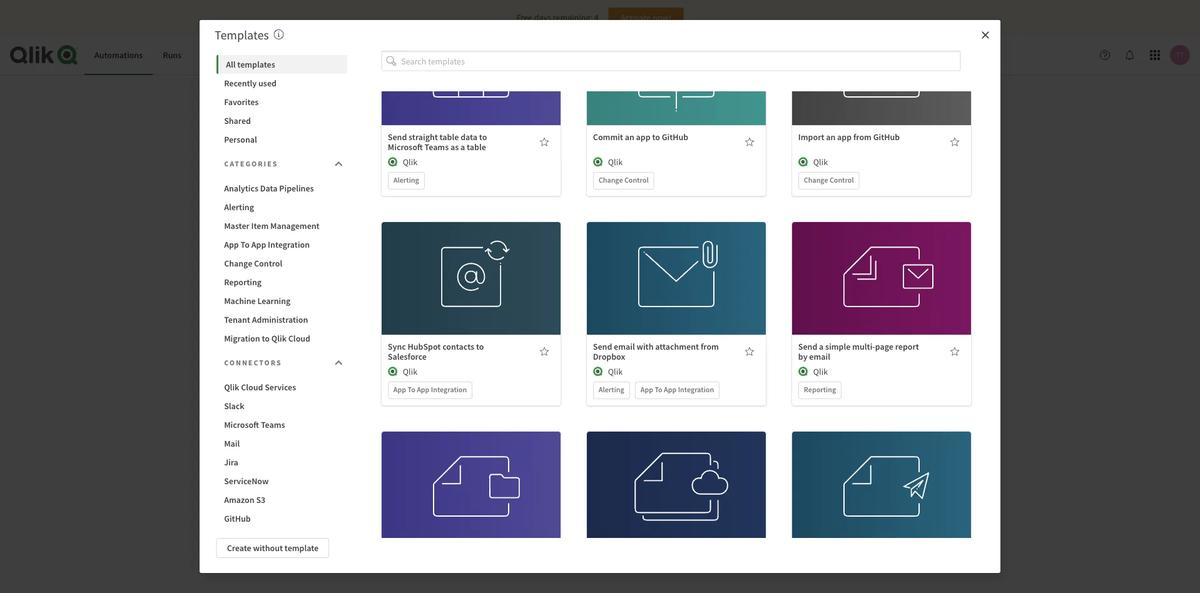 Task type: vqa. For each thing, say whether or not it's contained in the screenshot.
'Commit an app to GitHub'
yes



Task type: describe. For each thing, give the bounding box(es) containing it.
reporting button
[[216, 273, 347, 292]]

hubspot
[[407, 342, 441, 353]]

2 horizontal spatial integration
[[678, 385, 714, 395]]

data
[[260, 183, 277, 194]]

straight
[[408, 132, 438, 143]]

send straight table data to microsoft teams as a table
[[388, 132, 487, 153]]

contacts
[[442, 342, 474, 353]]

templates are pre-built automations that help you automate common business workflows. get started by selecting one of the pre-built templates or choose the blank canvas to build an automation from scratch. image
[[274, 29, 284, 39]]

metrics
[[202, 49, 229, 61]]

a inside send straight table data to microsoft teams as a table
[[460, 142, 465, 153]]

1 horizontal spatial table
[[467, 142, 486, 153]]

pipelines
[[279, 183, 314, 194]]

2 vertical spatial alerting
[[599, 385, 624, 395]]

activate now!
[[621, 12, 672, 23]]

change inside button
[[224, 258, 252, 269]]

github inside button
[[224, 513, 250, 525]]

connectors
[[224, 358, 282, 368]]

tab list containing automations
[[84, 35, 306, 75]]

1 horizontal spatial app to app integration
[[393, 385, 467, 395]]

favorites button
[[216, 93, 347, 111]]

have
[[568, 349, 589, 362]]

qlik image for import an app from github
[[798, 157, 808, 168]]

create without template button
[[216, 538, 329, 558]]

automations button
[[84, 35, 153, 75]]

to inside send straight table data to microsoft teams as a table
[[479, 132, 487, 143]]

change control for import
[[804, 176, 854, 185]]

dropbox
[[593, 352, 625, 363]]

alerting button
[[216, 198, 347, 217]]

any
[[591, 349, 607, 362]]

1 horizontal spatial to
[[407, 385, 415, 395]]

alerting inside button
[[224, 202, 254, 213]]

1 horizontal spatial from
[[853, 132, 872, 143]]

free days remaining: 4
[[517, 12, 599, 23]]

you
[[521, 349, 537, 362]]

machine learning
[[224, 295, 290, 307]]

qlik inside "button"
[[224, 382, 239, 393]]

all
[[226, 59, 235, 70]]

multi-
[[852, 342, 875, 353]]

close image
[[981, 30, 991, 40]]

shared button
[[216, 111, 347, 130]]

master item management
[[224, 220, 319, 232]]

personal
[[224, 134, 257, 145]]

migration
[[224, 333, 260, 344]]

app to app integration inside button
[[224, 239, 310, 250]]

categories button
[[216, 151, 347, 177]]

email inside send a simple multi-page report by email
[[809, 352, 830, 363]]

jira button
[[216, 453, 347, 472]]

amazon
[[224, 494, 254, 506]]

favorites
[[224, 96, 258, 108]]

microsoft teams
[[224, 419, 285, 431]]

github button
[[216, 509, 347, 528]]

tenant administration
[[224, 314, 308, 325]]

control inside button
[[254, 258, 282, 269]]

Search templates text field
[[401, 51, 961, 71]]

analytics
[[224, 183, 258, 194]]

learning
[[257, 295, 290, 307]]

master item management button
[[216, 217, 347, 235]]

4
[[594, 12, 599, 23]]

qlik image for send straight table data to microsoft teams as a table
[[388, 157, 398, 168]]

metrics button
[[192, 35, 239, 75]]

machine learning button
[[216, 292, 347, 310]]

github for commit an app to github
[[662, 132, 688, 143]]

qlik image for send a simple multi-page report by email
[[798, 367, 808, 377]]

qlik image for sync hubspot contacts to salesforce
[[388, 367, 398, 377]]

template inside 'create without template' button
[[285, 543, 319, 554]]

microsoft inside button
[[224, 419, 259, 431]]

activate now! link
[[609, 8, 684, 28]]

create automation button
[[549, 372, 652, 392]]

days
[[534, 12, 551, 23]]

mail
[[224, 438, 240, 449]]

remaining:
[[553, 12, 593, 23]]

migration to qlik cloud button
[[216, 329, 347, 348]]

migration to qlik cloud
[[224, 333, 310, 344]]

connectors button
[[216, 351, 347, 376]]

change control button
[[216, 254, 347, 273]]

qlik image for send email with attachment from dropbox
[[593, 367, 603, 377]]

qlik for send straight table data to microsoft teams as a table
[[403, 157, 417, 168]]

salesforce
[[388, 352, 426, 363]]

report
[[895, 342, 919, 353]]

add to favorites image
[[539, 137, 549, 147]]

servicenow
[[224, 476, 268, 487]]

s3
[[256, 494, 265, 506]]

0 horizontal spatial table
[[439, 132, 459, 143]]

automations
[[95, 49, 143, 61]]

all templates
[[226, 59, 275, 70]]

recently used
[[224, 78, 276, 89]]

runs
[[163, 49, 182, 61]]

machine
[[224, 295, 255, 307]]

send for send a simple multi-page report by email
[[798, 342, 817, 353]]

connections button
[[239, 35, 306, 75]]

servicenow button
[[216, 472, 347, 491]]

with
[[637, 342, 653, 353]]

not
[[552, 349, 566, 362]]

import
[[798, 132, 824, 143]]

app for from
[[837, 132, 852, 143]]

commit
[[593, 132, 623, 143]]

administration
[[252, 314, 308, 325]]

attachment
[[655, 342, 699, 353]]

sync
[[388, 342, 406, 353]]

send a simple multi-page report by email
[[798, 342, 919, 363]]



Task type: locate. For each thing, give the bounding box(es) containing it.
send for send straight table data to microsoft teams as a table
[[388, 132, 407, 143]]

to down tenant administration
[[262, 333, 269, 344]]

send left the simple
[[798, 342, 817, 353]]

details button
[[432, 73, 510, 93], [432, 283, 510, 303], [637, 283, 715, 303], [842, 283, 921, 303], [432, 492, 510, 512], [637, 492, 715, 512], [842, 492, 921, 512]]

now!
[[653, 12, 672, 23]]

1 vertical spatial a
[[819, 342, 824, 353]]

import an app from github
[[798, 132, 900, 143]]

shared
[[224, 115, 251, 126]]

an right the import
[[826, 132, 835, 143]]

to down send email with attachment from dropbox
[[655, 385, 662, 395]]

email left with
[[614, 342, 635, 353]]

1 vertical spatial reporting
[[804, 385, 836, 395]]

change for commit
[[599, 176, 623, 185]]

create without template
[[227, 543, 319, 554]]

slack
[[224, 401, 244, 412]]

change
[[599, 176, 623, 185], [804, 176, 828, 185], [224, 258, 252, 269]]

change for import
[[804, 176, 828, 185]]

add to favorites image for commit an app to github
[[744, 137, 754, 147]]

1 horizontal spatial app
[[837, 132, 852, 143]]

reporting down by
[[804, 385, 836, 395]]

qlik image down the import
[[798, 157, 808, 168]]

1 app from the left
[[636, 132, 650, 143]]

create automation
[[571, 376, 642, 387]]

simple
[[825, 342, 851, 353]]

change control up reporting "button"
[[224, 258, 282, 269]]

0 vertical spatial cloud
[[288, 333, 310, 344]]

sync hubspot contacts to salesforce
[[388, 342, 484, 363]]

qlik for commit an app to github
[[608, 157, 623, 168]]

0 horizontal spatial app to app integration
[[224, 239, 310, 250]]

0 horizontal spatial qlik image
[[388, 367, 398, 377]]

qlik inside button
[[271, 333, 286, 344]]

1 horizontal spatial a
[[819, 342, 824, 353]]

master
[[224, 220, 249, 232]]

qlik down salesforce
[[403, 367, 417, 378]]

page
[[875, 342, 893, 353]]

to inside button
[[240, 239, 249, 250]]

as
[[450, 142, 459, 153]]

qlik for sync hubspot contacts to salesforce
[[403, 367, 417, 378]]

qlik
[[403, 157, 417, 168], [608, 157, 623, 168], [813, 157, 828, 168], [271, 333, 286, 344], [403, 367, 417, 378], [608, 367, 623, 378], [813, 367, 828, 378], [224, 382, 239, 393]]

qlik image down commit
[[593, 157, 603, 168]]

app to app integration down sync hubspot contacts to salesforce
[[393, 385, 467, 395]]

templates
[[237, 59, 275, 70]]

1 horizontal spatial reporting
[[804, 385, 836, 395]]

amazon s3
[[224, 494, 265, 506]]

teams inside send straight table data to microsoft teams as a table
[[424, 142, 449, 153]]

send right have on the bottom left
[[593, 342, 612, 353]]

table right as
[[467, 142, 486, 153]]

qlik image
[[388, 157, 398, 168], [593, 157, 603, 168], [798, 367, 808, 377]]

free
[[517, 12, 533, 23]]

app to app integration
[[224, 239, 310, 250], [393, 385, 467, 395], [640, 385, 714, 395]]

change control down commit
[[599, 176, 649, 185]]

qlik image down the any
[[593, 367, 603, 377]]

1 vertical spatial teams
[[261, 419, 285, 431]]

0 horizontal spatial control
[[254, 258, 282, 269]]

app to app integration down the master item management
[[224, 239, 310, 250]]

create
[[571, 376, 596, 387], [227, 543, 251, 554]]

app right the import
[[837, 132, 852, 143]]

create left "without"
[[227, 543, 251, 554]]

1 horizontal spatial change control
[[599, 176, 649, 185]]

slack button
[[216, 397, 347, 416]]

2 horizontal spatial github
[[873, 132, 900, 143]]

to inside sync hubspot contacts to salesforce
[[476, 342, 484, 353]]

add to favorites image
[[744, 137, 754, 147], [950, 137, 960, 147], [539, 347, 549, 357], [744, 347, 754, 357], [950, 347, 960, 357]]

qlik image down salesforce
[[388, 367, 398, 377]]

qlik down commit
[[608, 157, 623, 168]]

a inside send a simple multi-page report by email
[[819, 342, 824, 353]]

analytics data pipelines button
[[216, 179, 347, 198]]

teams left as
[[424, 142, 449, 153]]

1 horizontal spatial cloud
[[288, 333, 310, 344]]

send inside send straight table data to microsoft teams as a table
[[388, 132, 407, 143]]

add to favorites image for send a simple multi-page report by email
[[950, 347, 960, 357]]

alerting
[[393, 176, 419, 185], [224, 202, 254, 213], [599, 385, 624, 395]]

an for commit
[[625, 132, 634, 143]]

qlik cloud services button
[[216, 378, 347, 397]]

control for from
[[830, 176, 854, 185]]

2 an from the left
[[826, 132, 835, 143]]

from inside send email with attachment from dropbox
[[701, 342, 719, 353]]

1 horizontal spatial integration
[[431, 385, 467, 395]]

create for create without template
[[227, 543, 251, 554]]

2 horizontal spatial change
[[804, 176, 828, 185]]

0 horizontal spatial github
[[224, 513, 250, 525]]

use template
[[446, 260, 496, 271], [651, 260, 701, 271], [857, 260, 906, 271], [446, 469, 496, 480], [651, 469, 701, 480], [857, 469, 906, 480]]

1 vertical spatial microsoft
[[224, 419, 259, 431]]

microsoft left as
[[388, 142, 423, 153]]

1 horizontal spatial alerting
[[393, 176, 419, 185]]

0 horizontal spatial send
[[388, 132, 407, 143]]

2 horizontal spatial to
[[655, 385, 662, 395]]

app
[[224, 239, 239, 250], [251, 239, 266, 250], [393, 385, 406, 395], [417, 385, 429, 395], [640, 385, 653, 395], [664, 385, 676, 395]]

integration down management
[[268, 239, 310, 250]]

qlik for send a simple multi-page report by email
[[813, 367, 828, 378]]

recently used button
[[216, 74, 347, 93]]

qlik down administration
[[271, 333, 286, 344]]

2 horizontal spatial alerting
[[599, 385, 624, 395]]

to right contacts
[[476, 342, 484, 353]]

2 horizontal spatial change control
[[804, 176, 854, 185]]

app right commit
[[636, 132, 650, 143]]

0 vertical spatial a
[[460, 142, 465, 153]]

0 horizontal spatial teams
[[261, 419, 285, 431]]

reporting
[[224, 277, 261, 288], [804, 385, 836, 395]]

0 vertical spatial create
[[571, 376, 596, 387]]

send left straight
[[388, 132, 407, 143]]

1 vertical spatial from
[[701, 342, 719, 353]]

microsoft inside send straight table data to microsoft teams as a table
[[388, 142, 423, 153]]

app to app integration down yet
[[640, 385, 714, 395]]

0 horizontal spatial cloud
[[241, 382, 263, 393]]

from right the import
[[853, 132, 872, 143]]

1 horizontal spatial an
[[826, 132, 835, 143]]

reporting up the machine
[[224, 277, 261, 288]]

connections
[[249, 49, 296, 61]]

table left data
[[439, 132, 459, 143]]

qlik image down by
[[798, 367, 808, 377]]

0 horizontal spatial microsoft
[[224, 419, 259, 431]]

alerting down straight
[[393, 176, 419, 185]]

0 vertical spatial from
[[853, 132, 872, 143]]

qlik down the import
[[813, 157, 828, 168]]

change control inside button
[[224, 258, 282, 269]]

control
[[624, 176, 649, 185], [830, 176, 854, 185], [254, 258, 282, 269]]

send inside send email with attachment from dropbox
[[593, 342, 612, 353]]

1 horizontal spatial microsoft
[[388, 142, 423, 153]]

2 horizontal spatial qlik image
[[798, 367, 808, 377]]

from right attachment
[[701, 342, 719, 353]]

you do not have any automations yet
[[521, 349, 679, 362]]

0 horizontal spatial reporting
[[224, 277, 261, 288]]

change down commit
[[599, 176, 623, 185]]

alerting down analytics
[[224, 202, 254, 213]]

qlik image for commit an app to github
[[593, 157, 603, 168]]

use template button
[[432, 255, 510, 275], [637, 255, 715, 275], [842, 255, 921, 275], [432, 465, 510, 485], [637, 465, 715, 485], [842, 465, 921, 485]]

0 horizontal spatial email
[[614, 342, 635, 353]]

cloud inside "button"
[[241, 382, 263, 393]]

qlik down the simple
[[813, 367, 828, 378]]

teams inside button
[[261, 419, 285, 431]]

without
[[253, 543, 283, 554]]

cloud
[[288, 333, 310, 344], [241, 382, 263, 393]]

integration inside button
[[268, 239, 310, 250]]

microsoft
[[388, 142, 423, 153], [224, 419, 259, 431]]

create for create automation
[[571, 376, 596, 387]]

0 horizontal spatial change
[[224, 258, 252, 269]]

control down the commit an app to github
[[624, 176, 649, 185]]

1 horizontal spatial qlik image
[[593, 157, 603, 168]]

1 horizontal spatial change
[[599, 176, 623, 185]]

qlik image
[[798, 157, 808, 168], [388, 367, 398, 377], [593, 367, 603, 377]]

0 horizontal spatial qlik image
[[388, 157, 398, 168]]

0 vertical spatial teams
[[424, 142, 449, 153]]

details
[[458, 77, 484, 89], [458, 287, 484, 298], [663, 287, 689, 298], [869, 287, 894, 298], [458, 497, 484, 508], [663, 497, 689, 508], [869, 497, 894, 508]]

templates are pre-built automations that help you automate common business workflows. get started by selecting one of the pre-built templates or choose the blank canvas to build an automation from scratch. tooltip
[[274, 27, 284, 43]]

teams up mail button
[[261, 419, 285, 431]]

1 horizontal spatial email
[[809, 352, 830, 363]]

item
[[251, 220, 268, 232]]

0 horizontal spatial app
[[636, 132, 650, 143]]

0 horizontal spatial from
[[701, 342, 719, 353]]

cloud down tenant administration button
[[288, 333, 310, 344]]

1 vertical spatial alerting
[[224, 202, 254, 213]]

integration down sync hubspot contacts to salesforce
[[431, 385, 467, 395]]

1 horizontal spatial create
[[571, 376, 596, 387]]

a right as
[[460, 142, 465, 153]]

1 horizontal spatial send
[[593, 342, 612, 353]]

tab list
[[84, 35, 306, 75]]

control down import an app from github
[[830, 176, 854, 185]]

change control
[[599, 176, 649, 185], [804, 176, 854, 185], [224, 258, 282, 269]]

2 app from the left
[[837, 132, 852, 143]]

data
[[460, 132, 477, 143]]

to
[[240, 239, 249, 250], [407, 385, 415, 395], [655, 385, 662, 395]]

microsoft teams button
[[216, 416, 347, 434]]

amazon s3 button
[[216, 491, 347, 509]]

1 vertical spatial create
[[227, 543, 251, 554]]

send
[[388, 132, 407, 143], [593, 342, 612, 353], [798, 342, 817, 353]]

2 horizontal spatial qlik image
[[798, 157, 808, 168]]

0 horizontal spatial alerting
[[224, 202, 254, 213]]

0 horizontal spatial create
[[227, 543, 251, 554]]

app for to
[[636, 132, 650, 143]]

0 vertical spatial reporting
[[224, 277, 261, 288]]

to right data
[[479, 132, 487, 143]]

to right commit
[[652, 132, 660, 143]]

template
[[462, 260, 496, 271], [667, 260, 701, 271], [872, 260, 906, 271], [462, 469, 496, 480], [667, 469, 701, 480], [872, 469, 906, 480], [285, 543, 319, 554]]

control for to
[[624, 176, 649, 185]]

qlik down dropbox
[[608, 367, 623, 378]]

send for send email with attachment from dropbox
[[593, 342, 612, 353]]

tenant administration button
[[216, 310, 347, 329]]

runs button
[[153, 35, 192, 75]]

teams
[[424, 142, 449, 153], [261, 419, 285, 431]]

integration down yet
[[678, 385, 714, 395]]

to down master
[[240, 239, 249, 250]]

an for import
[[826, 132, 835, 143]]

table
[[439, 132, 459, 143], [467, 142, 486, 153]]

2 horizontal spatial send
[[798, 342, 817, 353]]

0 horizontal spatial to
[[240, 239, 249, 250]]

2 horizontal spatial app to app integration
[[640, 385, 714, 395]]

1 horizontal spatial control
[[624, 176, 649, 185]]

qlik for send email with attachment from dropbox
[[608, 367, 623, 378]]

0 horizontal spatial an
[[625, 132, 634, 143]]

github for import an app from github
[[873, 132, 900, 143]]

jira
[[224, 457, 238, 468]]

0 horizontal spatial a
[[460, 142, 465, 153]]

tenant
[[224, 314, 250, 325]]

cloud inside button
[[288, 333, 310, 344]]

send inside send a simple multi-page report by email
[[798, 342, 817, 353]]

commit an app to github
[[593, 132, 688, 143]]

change control for commit
[[599, 176, 649, 185]]

an right commit
[[625, 132, 634, 143]]

from
[[853, 132, 872, 143], [701, 342, 719, 353]]

0 horizontal spatial change control
[[224, 258, 282, 269]]

to inside migration to qlik cloud button
[[262, 333, 269, 344]]

integration
[[268, 239, 310, 250], [431, 385, 467, 395], [678, 385, 714, 395]]

email right by
[[809, 352, 830, 363]]

a left the simple
[[819, 342, 824, 353]]

email inside send email with attachment from dropbox
[[614, 342, 635, 353]]

1 horizontal spatial teams
[[424, 142, 449, 153]]

qlik up slack
[[224, 382, 239, 393]]

add to favorites image for sync hubspot contacts to salesforce
[[539, 347, 549, 357]]

add to favorites image for import an app from github
[[950, 137, 960, 147]]

templates
[[215, 27, 269, 43]]

change control down the import
[[804, 176, 854, 185]]

to down salesforce
[[407, 385, 415, 395]]

1 vertical spatial cloud
[[241, 382, 263, 393]]

app to app integration button
[[216, 235, 347, 254]]

analytics data pipelines
[[224, 183, 314, 194]]

control down 'app to app integration' button
[[254, 258, 282, 269]]

categories
[[224, 159, 278, 169]]

services
[[265, 382, 296, 393]]

qlik down straight
[[403, 157, 417, 168]]

0 vertical spatial microsoft
[[388, 142, 423, 153]]

automations
[[609, 349, 664, 362]]

alerting down dropbox
[[599, 385, 624, 395]]

0 vertical spatial alerting
[[393, 176, 419, 185]]

0 horizontal spatial integration
[[268, 239, 310, 250]]

yet
[[666, 349, 679, 362]]

reporting inside "button"
[[224, 277, 261, 288]]

change down the import
[[804, 176, 828, 185]]

2 horizontal spatial control
[[830, 176, 854, 185]]

qlik for import an app from github
[[813, 157, 828, 168]]

qlik image down send straight table data to microsoft teams as a table
[[388, 157, 398, 168]]

send email with attachment from dropbox
[[593, 342, 719, 363]]

1 horizontal spatial qlik image
[[593, 367, 603, 377]]

change down master
[[224, 258, 252, 269]]

all templates button
[[216, 55, 347, 74]]

personal button
[[216, 130, 347, 149]]

create down have on the bottom left
[[571, 376, 596, 387]]

management
[[270, 220, 319, 232]]

qlik cloud services
[[224, 382, 296, 393]]

1 an from the left
[[625, 132, 634, 143]]

microsoft down slack
[[224, 419, 259, 431]]

cloud down connectors
[[241, 382, 263, 393]]

add to favorites image for send email with attachment from dropbox
[[744, 347, 754, 357]]

1 horizontal spatial github
[[662, 132, 688, 143]]



